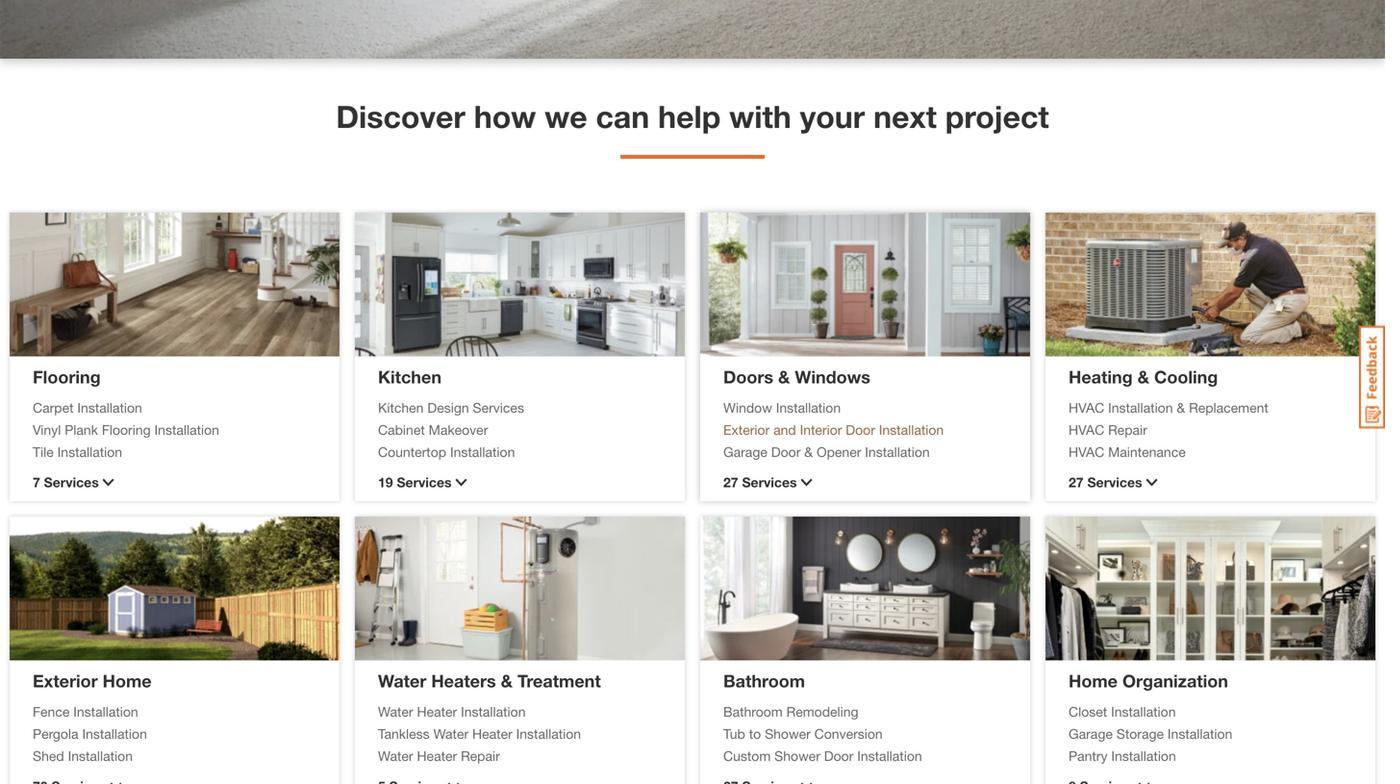 Task type: locate. For each thing, give the bounding box(es) containing it.
flooring
[[33, 367, 101, 387], [102, 422, 151, 438]]

exterior and interior door installation link
[[724, 420, 1008, 440]]

hvac installation & replacement link
[[1069, 398, 1353, 418]]

0 vertical spatial exterior
[[724, 422, 770, 438]]

1 horizontal spatial home
[[1069, 671, 1118, 692]]

heaters
[[431, 671, 496, 692]]

0 horizontal spatial 27 services
[[724, 474, 797, 490]]

1 27 from the left
[[724, 474, 739, 490]]

fence installation pergola installation shed installation
[[33, 704, 147, 764]]

& down cooling
[[1177, 400, 1186, 416]]

exterior up the fence
[[33, 671, 98, 692]]

bathroom inside bathroom remodeling tub to shower conversion custom shower door installation
[[724, 704, 783, 720]]

garage inside window installation exterior and interior door installation garage door & opener installation
[[724, 444, 768, 460]]

& down the interior
[[805, 444, 813, 460]]

hvac installation & replacement hvac repair hvac maintenance
[[1069, 400, 1269, 460]]

0 horizontal spatial home
[[103, 671, 152, 692]]

fence
[[33, 704, 70, 720]]

2 vertical spatial heater
[[417, 748, 457, 764]]

hvac repair link
[[1069, 420, 1353, 440]]

exterior down the window
[[724, 422, 770, 438]]

7
[[33, 474, 40, 490]]

1 horizontal spatial exterior
[[724, 422, 770, 438]]

discover
[[336, 98, 466, 135]]

services down maintenance on the right bottom
[[1088, 474, 1143, 490]]

heater up tankless
[[417, 704, 457, 720]]

0 horizontal spatial 27 services button
[[724, 473, 1008, 493]]

27 services button
[[724, 473, 1008, 493], [1069, 473, 1353, 493]]

home up fence installation link
[[103, 671, 152, 692]]

home organization link
[[1069, 671, 1229, 692]]

shower right custom
[[775, 748, 821, 764]]

bathroom
[[724, 671, 806, 692], [724, 704, 783, 720]]

windows
[[795, 367, 871, 387]]

how
[[474, 98, 536, 135]]

garage down the window
[[724, 444, 768, 460]]

1 bathroom from the top
[[724, 671, 806, 692]]

1 kitchen from the top
[[378, 367, 442, 387]]

door inside bathroom remodeling tub to shower conversion custom shower door installation
[[825, 748, 854, 764]]

kitchen up cabinet
[[378, 400, 424, 416]]

interior
[[800, 422, 843, 438]]

to
[[749, 726, 761, 742]]

1 horizontal spatial repair
[[1109, 422, 1148, 438]]

garage
[[724, 444, 768, 460], [1069, 726, 1113, 742]]

project
[[946, 98, 1050, 135]]

2 vertical spatial hvac
[[1069, 444, 1105, 460]]

2 27 services button from the left
[[1069, 473, 1353, 493]]

kitchen for kitchen design services cabinet makeover countertop installation
[[378, 400, 424, 416]]

kitchen inside kitchen design services cabinet makeover countertop installation
[[378, 400, 424, 416]]

0 vertical spatial heater
[[417, 704, 457, 720]]

services up cabinet makeover link in the left of the page
[[473, 400, 524, 416]]

1 vertical spatial door
[[772, 444, 801, 460]]

hvac
[[1069, 400, 1105, 416], [1069, 422, 1105, 438], [1069, 444, 1105, 460]]

home up closet
[[1069, 671, 1118, 692]]

1 vertical spatial hvac
[[1069, 422, 1105, 438]]

1 hvac from the top
[[1069, 400, 1105, 416]]

2 kitchen from the top
[[378, 400, 424, 416]]

1 horizontal spatial 27 services button
[[1069, 473, 1353, 493]]

tankless water heater installation link
[[378, 724, 662, 744]]

services down the 'countertop'
[[397, 474, 452, 490]]

27 services button down hvac maintenance link
[[1069, 473, 1353, 493]]

countertop installation link
[[378, 442, 662, 462]]

0 vertical spatial door
[[846, 422, 876, 438]]

1 vertical spatial repair
[[461, 748, 500, 764]]

pergola
[[33, 726, 78, 742]]

repair down the 'tankless water heater installation' link
[[461, 748, 500, 764]]

2 vertical spatial door
[[825, 748, 854, 764]]

1 horizontal spatial 27 services
[[1069, 474, 1143, 490]]

window installation exterior and interior door installation garage door & opener installation
[[724, 400, 944, 460]]

1 27 services button from the left
[[724, 473, 1008, 493]]

services for heating & cooling
[[1088, 474, 1143, 490]]

door down "window installation" link
[[846, 422, 876, 438]]

closet installation garage storage installation pantry installation
[[1069, 704, 1233, 764]]

services for flooring
[[44, 474, 99, 490]]

0 horizontal spatial 27
[[724, 474, 739, 490]]

2 27 services from the left
[[1069, 474, 1143, 490]]

water heater installation link
[[378, 702, 662, 722]]

exterior inside window installation exterior and interior door installation garage door & opener installation
[[724, 422, 770, 438]]

feedback link image
[[1360, 325, 1386, 429]]

1 horizontal spatial garage
[[1069, 726, 1113, 742]]

1 horizontal spatial flooring
[[102, 422, 151, 438]]

garage inside closet installation garage storage installation pantry installation
[[1069, 726, 1113, 742]]

garage up pantry
[[1069, 726, 1113, 742]]

0 vertical spatial kitchen
[[378, 367, 442, 387]]

door down and
[[772, 444, 801, 460]]

home
[[103, 671, 152, 692], [1069, 671, 1118, 692]]

services inside "button"
[[397, 474, 452, 490]]

water
[[378, 671, 427, 692], [378, 704, 413, 720], [434, 726, 469, 742], [378, 748, 413, 764]]

0 horizontal spatial repair
[[461, 748, 500, 764]]

1 vertical spatial flooring
[[102, 422, 151, 438]]

services right '7'
[[44, 474, 99, 490]]

19
[[378, 474, 393, 490]]

1 vertical spatial bathroom
[[724, 704, 783, 720]]

cooling
[[1155, 367, 1219, 387]]

heater down water heater installation "link"
[[473, 726, 513, 742]]

1 vertical spatial kitchen
[[378, 400, 424, 416]]

exterior
[[724, 422, 770, 438], [33, 671, 98, 692]]

1 27 services from the left
[[724, 474, 797, 490]]

0 vertical spatial repair
[[1109, 422, 1148, 438]]

shower right to
[[765, 726, 811, 742]]

19 services
[[378, 474, 452, 490]]

heater
[[417, 704, 457, 720], [473, 726, 513, 742], [417, 748, 457, 764]]

0 vertical spatial hvac
[[1069, 400, 1105, 416]]

services for doors & windows
[[742, 474, 797, 490]]

0 horizontal spatial exterior
[[33, 671, 98, 692]]

19 services button
[[378, 473, 662, 493]]

27
[[724, 474, 739, 490], [1069, 474, 1084, 490]]

bathroom link
[[724, 671, 806, 692]]

doors & windows link
[[724, 367, 871, 387]]

7 services
[[33, 474, 99, 490]]

doors
[[724, 367, 774, 387]]

kitchen
[[378, 367, 442, 387], [378, 400, 424, 416]]

27 services button down the garage door & opener installation link
[[724, 473, 1008, 493]]

repair
[[1109, 422, 1148, 438], [461, 748, 500, 764]]

shower
[[765, 726, 811, 742], [775, 748, 821, 764]]

2 bathroom from the top
[[724, 704, 783, 720]]

installation
[[77, 400, 142, 416], [776, 400, 841, 416], [1109, 400, 1174, 416], [155, 422, 219, 438], [879, 422, 944, 438], [57, 444, 122, 460], [450, 444, 515, 460], [865, 444, 930, 460], [73, 704, 138, 720], [461, 704, 526, 720], [1112, 704, 1177, 720], [82, 726, 147, 742], [516, 726, 581, 742], [1168, 726, 1233, 742], [68, 748, 133, 764], [858, 748, 923, 764], [1112, 748, 1177, 764]]

custom shower door installation link
[[724, 746, 1008, 767]]

0 vertical spatial bathroom
[[724, 671, 806, 692]]

2 27 from the left
[[1069, 474, 1084, 490]]

heating & cooling link
[[1069, 367, 1219, 387]]

27 services down maintenance on the right bottom
[[1069, 474, 1143, 490]]

remodeling
[[787, 704, 859, 720]]

repair up maintenance on the right bottom
[[1109, 422, 1148, 438]]

door down conversion
[[825, 748, 854, 764]]

2 home from the left
[[1069, 671, 1118, 692]]

and
[[774, 422, 797, 438]]

pantry
[[1069, 748, 1108, 764]]

repair inside 'water heater installation tankless water heater installation water heater repair'
[[461, 748, 500, 764]]

door
[[846, 422, 876, 438], [772, 444, 801, 460], [825, 748, 854, 764]]

kitchen up design
[[378, 367, 442, 387]]

exterior home
[[33, 671, 152, 692]]

with
[[730, 98, 792, 135]]

flooring right plank
[[102, 422, 151, 438]]

water heater repair link
[[378, 746, 662, 767]]

services down and
[[742, 474, 797, 490]]

0 vertical spatial garage
[[724, 444, 768, 460]]

27 for heating
[[1069, 474, 1084, 490]]

heater down tankless
[[417, 748, 457, 764]]

treatment
[[518, 671, 601, 692]]

maintenance
[[1109, 444, 1186, 460]]

0 horizontal spatial garage
[[724, 444, 768, 460]]

1 horizontal spatial 27
[[1069, 474, 1084, 490]]

door for doors & windows
[[772, 444, 801, 460]]

services inside button
[[44, 474, 99, 490]]

1 vertical spatial shower
[[775, 748, 821, 764]]

27 services for doors
[[724, 474, 797, 490]]

1 vertical spatial garage
[[1069, 726, 1113, 742]]

bathroom for bathroom
[[724, 671, 806, 692]]

flooring up carpet
[[33, 367, 101, 387]]

27 for doors
[[724, 474, 739, 490]]

0 horizontal spatial flooring
[[33, 367, 101, 387]]

0 vertical spatial shower
[[765, 726, 811, 742]]

27 services down and
[[724, 474, 797, 490]]



Task type: describe. For each thing, give the bounding box(es) containing it.
opener
[[817, 444, 862, 460]]

tile
[[33, 444, 54, 460]]

can
[[596, 98, 650, 135]]

27 services button for doors & windows
[[724, 473, 1008, 493]]

carpet
[[33, 400, 74, 416]]

1 vertical spatial exterior
[[33, 671, 98, 692]]

conversion
[[815, 726, 883, 742]]

next
[[874, 98, 937, 135]]

installation inside kitchen design services cabinet makeover countertop installation
[[450, 444, 515, 460]]

discover how we can help with your next project
[[336, 98, 1050, 135]]

pergola installation link
[[33, 724, 317, 744]]

heating & cooling
[[1069, 367, 1219, 387]]

makeover
[[429, 422, 488, 438]]

storage
[[1117, 726, 1165, 742]]

3 hvac from the top
[[1069, 444, 1105, 460]]

0 vertical spatial flooring
[[33, 367, 101, 387]]

kitchen for kitchen
[[378, 367, 442, 387]]

services inside kitchen design services cabinet makeover countertop installation
[[473, 400, 524, 416]]

vinyl
[[33, 422, 61, 438]]

tankless
[[378, 726, 430, 742]]

closet
[[1069, 704, 1108, 720]]

custom
[[724, 748, 771, 764]]

bathroom remodeling tub to shower conversion custom shower door installation
[[724, 704, 923, 764]]

doors & windows
[[724, 367, 871, 387]]

7 services button
[[33, 473, 317, 493]]

carpet installation link
[[33, 398, 317, 418]]

& inside hvac installation & replacement hvac repair hvac maintenance
[[1177, 400, 1186, 416]]

& left cooling
[[1138, 367, 1150, 387]]

1 vertical spatial heater
[[473, 726, 513, 742]]

1 home from the left
[[103, 671, 152, 692]]

kitchen design services link
[[378, 398, 662, 418]]

flooring link
[[33, 367, 101, 387]]

garage door & opener installation link
[[724, 442, 1008, 462]]

help
[[658, 98, 721, 135]]

garage storage installation link
[[1069, 724, 1353, 744]]

27 services for heating
[[1069, 474, 1143, 490]]

cabinet
[[378, 422, 425, 438]]

heating
[[1069, 367, 1133, 387]]

countertop
[[378, 444, 447, 460]]

2 hvac from the top
[[1069, 422, 1105, 438]]

& up water heater installation "link"
[[501, 671, 513, 692]]

bathroom remodeling link
[[724, 702, 1008, 722]]

fence installation link
[[33, 702, 317, 722]]

hvac maintenance link
[[1069, 442, 1353, 462]]

tub to shower conversion link
[[724, 724, 1008, 744]]

replacement
[[1190, 400, 1269, 416]]

water heater installation tankless water heater installation water heater repair
[[378, 704, 581, 764]]

installation inside bathroom remodeling tub to shower conversion custom shower door installation
[[858, 748, 923, 764]]

water heaters & treatment link
[[378, 671, 601, 692]]

closet installation link
[[1069, 702, 1353, 722]]

tub
[[724, 726, 746, 742]]

bathroom for bathroom remodeling tub to shower conversion custom shower door installation
[[724, 704, 783, 720]]

cabinet makeover link
[[378, 420, 662, 440]]

shed
[[33, 748, 64, 764]]

plank
[[65, 422, 98, 438]]

pantry installation link
[[1069, 746, 1353, 767]]

& right "doors"
[[779, 367, 790, 387]]

installation inside hvac installation & replacement hvac repair hvac maintenance
[[1109, 400, 1174, 416]]

vinyl plank flooring installation link
[[33, 420, 317, 440]]

window
[[724, 400, 773, 416]]

carpet installation vinyl plank flooring installation tile installation
[[33, 400, 219, 460]]

services for kitchen
[[397, 474, 452, 490]]

design
[[428, 400, 469, 416]]

repair inside hvac installation & replacement hvac repair hvac maintenance
[[1109, 422, 1148, 438]]

your
[[800, 98, 865, 135]]

door for bathroom
[[825, 748, 854, 764]]

we
[[545, 98, 588, 135]]

flooring inside carpet installation vinyl plank flooring installation tile installation
[[102, 422, 151, 438]]

organization
[[1123, 671, 1229, 692]]

shed installation link
[[33, 746, 317, 767]]

kitchen design services cabinet makeover countertop installation
[[378, 400, 524, 460]]

exterior home link
[[33, 671, 152, 692]]

water heaters & treatment
[[378, 671, 601, 692]]

kitchen link
[[378, 367, 442, 387]]

& inside window installation exterior and interior door installation garage door & opener installation
[[805, 444, 813, 460]]

home organization
[[1069, 671, 1229, 692]]

window installation link
[[724, 398, 1008, 418]]

tile installation link
[[33, 442, 317, 462]]

27 services button for heating & cooling
[[1069, 473, 1353, 493]]



Task type: vqa. For each thing, say whether or not it's contained in the screenshot.
'Handheld Vacuums' Link
no



